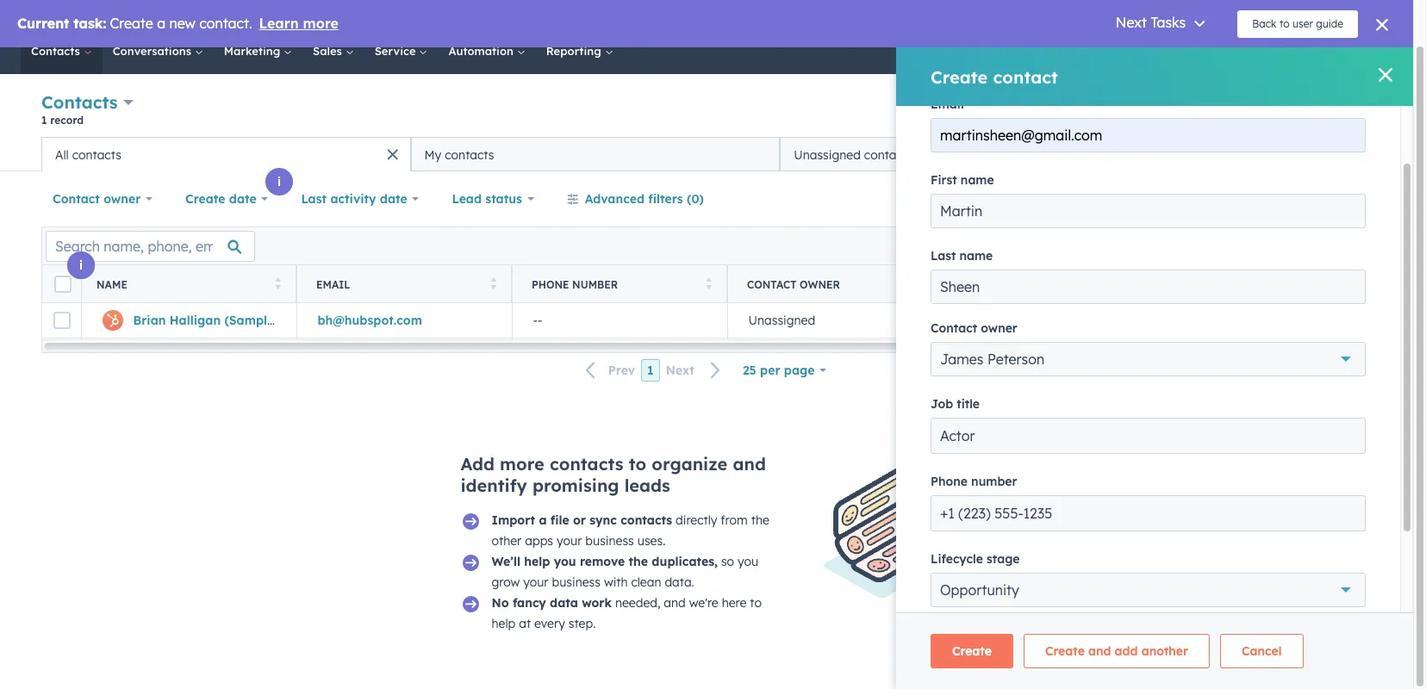 Task type: vqa. For each thing, say whether or not it's contained in the screenshot.
topmost Contact
yes



Task type: describe. For each thing, give the bounding box(es) containing it.
studio
[[1332, 7, 1366, 21]]

filters
[[649, 191, 683, 207]]

1 vertical spatial the
[[629, 554, 648, 570]]

to inside add more contacts to organize and identify promising leads
[[629, 454, 647, 475]]

brian halligan (sample contact) link
[[133, 313, 330, 328]]

needed, and we're here to help at every step.
[[492, 596, 762, 632]]

service
[[375, 44, 419, 58]]

contact inside contact owner popup button
[[53, 191, 100, 207]]

add view (3/5) button
[[1157, 137, 1298, 172]]

views
[[1328, 147, 1361, 162]]

pagination navigation
[[576, 359, 732, 382]]

all for all contacts
[[55, 147, 69, 163]]

import for import a file or sync contacts
[[492, 513, 536, 529]]

james peterson image
[[1219, 6, 1235, 22]]

uses.
[[638, 534, 666, 549]]

add for add more contacts to organize and identify promising leads
[[461, 454, 495, 475]]

organize
[[652, 454, 728, 475]]

directly from the other apps your business uses.
[[492, 513, 770, 549]]

marketing link
[[214, 28, 303, 74]]

design
[[1292, 7, 1328, 21]]

prev
[[608, 363, 636, 379]]

contacts button
[[41, 90, 134, 115]]

data quality button
[[992, 94, 1100, 128]]

a
[[539, 513, 547, 529]]

from
[[721, 513, 748, 529]]

record
[[50, 114, 84, 127]]

or
[[573, 513, 586, 529]]

leads
[[625, 475, 671, 497]]

import a file or sync contacts
[[492, 513, 673, 529]]

we'll help you remove the duplicates,
[[492, 554, 718, 570]]

sales link
[[303, 28, 364, 74]]

contacts for my contacts
[[445, 147, 494, 163]]

search button
[[1369, 36, 1398, 66]]

so you grow your business with clean data.
[[492, 554, 759, 591]]

work
[[582, 596, 612, 611]]

contacts for all contacts
[[72, 147, 122, 163]]

(sample
[[225, 313, 274, 328]]

contacts banner
[[41, 88, 1373, 137]]

Search name, phone, email addresses, or company search field
[[46, 231, 255, 262]]

last activity date button
[[290, 182, 431, 216]]

1 for 1 record
[[41, 114, 47, 127]]

import button
[[1196, 97, 1260, 125]]

actions button
[[1111, 97, 1186, 125]]

press to sort. image
[[706, 277, 712, 289]]

2 -- from the left
[[964, 313, 974, 328]]

1 button
[[642, 360, 660, 382]]

grow
[[492, 575, 520, 591]]

business inside so you grow your business with clean data.
[[552, 575, 601, 591]]

Search HubSpot search field
[[1172, 36, 1383, 66]]

notifications image
[[1183, 8, 1199, 23]]

brian halligan (sample contact)
[[133, 313, 330, 328]]

needed,
[[616, 596, 661, 611]]

directly
[[676, 513, 718, 529]]

contact owner button
[[41, 182, 164, 216]]

service link
[[364, 28, 438, 74]]

save view button
[[1279, 185, 1373, 213]]

advanced
[[585, 191, 645, 207]]

hubspot image
[[31, 3, 52, 24]]

1 - from the left
[[533, 313, 538, 328]]

activity
[[1208, 278, 1259, 291]]

1 press to sort. image from the left
[[275, 277, 281, 289]]

other
[[492, 534, 522, 549]]

no fancy data work
[[492, 596, 612, 611]]

save
[[1309, 192, 1333, 205]]

25 per page button
[[732, 354, 838, 388]]

view for save
[[1336, 192, 1358, 205]]

provation
[[1238, 7, 1289, 21]]

create contact
[[1285, 104, 1358, 117]]

-- inside button
[[533, 313, 543, 328]]

you inside so you grow your business with clean data.
[[738, 554, 759, 570]]

hubspot link
[[21, 3, 65, 24]]

1 you from the left
[[554, 554, 577, 570]]

1 horizontal spatial contact
[[748, 278, 797, 291]]

activity
[[331, 191, 376, 207]]

at
[[519, 616, 531, 632]]

press to sort. element for last activity date (cdt)
[[1352, 277, 1359, 292]]

halligan
[[170, 313, 221, 328]]

company
[[1015, 278, 1068, 291]]

apps
[[525, 534, 554, 549]]

create for create date
[[185, 191, 225, 207]]

sync
[[590, 513, 617, 529]]

unassigned for unassigned contacts
[[794, 147, 861, 163]]

here
[[722, 596, 747, 611]]

bh@hubspot.com
[[318, 313, 422, 328]]

help button
[[1118, 0, 1148, 28]]

contacts for unassigned contacts
[[865, 147, 914, 163]]

1 for 1
[[648, 363, 654, 379]]

primary company column header
[[943, 266, 1160, 303]]

quality
[[1055, 103, 1099, 119]]

lead status button
[[441, 182, 546, 216]]

press to sort. element for email
[[490, 277, 497, 292]]

provation design studio
[[1238, 7, 1366, 21]]

add view (3/5)
[[1187, 147, 1276, 162]]

settings link
[[1151, 5, 1173, 23]]

data
[[550, 596, 578, 611]]

date inside popup button
[[229, 191, 257, 207]]

primary company
[[963, 278, 1068, 291]]

add for add view (3/5)
[[1187, 147, 1211, 162]]

press to sort. image for last activity date (cdt)
[[1352, 277, 1359, 289]]

contact
[[1321, 104, 1358, 117]]

phone
[[532, 278, 570, 291]]

actions
[[1125, 104, 1161, 117]]

notifications button
[[1176, 0, 1205, 28]]

view for add
[[1215, 147, 1242, 162]]

create date
[[185, 191, 257, 207]]

data quality
[[1022, 103, 1099, 119]]

contacts link
[[21, 28, 102, 74]]

email
[[316, 278, 351, 291]]

date
[[1262, 278, 1289, 291]]



Task type: locate. For each thing, give the bounding box(es) containing it.
(3/5)
[[1246, 147, 1276, 162]]

-- button
[[512, 303, 728, 338]]

unassigned inside button
[[794, 147, 861, 163]]

name
[[97, 278, 128, 291]]

0 horizontal spatial press to sort. image
[[275, 277, 281, 289]]

(0)
[[687, 191, 704, 207]]

1 horizontal spatial contact owner
[[748, 278, 841, 291]]

1 vertical spatial and
[[664, 596, 686, 611]]

fancy
[[513, 596, 546, 611]]

0 vertical spatial 1
[[41, 114, 47, 127]]

view inside button
[[1336, 192, 1358, 205]]

all down 1 record
[[55, 147, 69, 163]]

2 horizontal spatial press to sort. image
[[1352, 277, 1359, 289]]

status
[[486, 191, 522, 207]]

import inside 'button'
[[1211, 104, 1246, 117]]

(cdt)
[[1292, 278, 1321, 291]]

all inside "link"
[[1309, 147, 1324, 162]]

provation design studio menu
[[949, 0, 1393, 28]]

owner up unassigned button
[[800, 278, 841, 291]]

all views link
[[1298, 137, 1373, 172]]

help down "no"
[[492, 616, 516, 632]]

2 you from the left
[[738, 554, 759, 570]]

0 horizontal spatial i
[[79, 258, 83, 273]]

unassigned contacts button
[[780, 137, 1150, 172]]

i for middle 'i' button
[[278, 174, 281, 190]]

0 vertical spatial owner
[[104, 191, 141, 207]]

we're
[[690, 596, 719, 611]]

1 vertical spatial contact
[[748, 278, 797, 291]]

3 press to sort. image from the left
[[1352, 277, 1359, 289]]

your up fancy
[[523, 575, 549, 591]]

provation design studio button
[[1209, 0, 1392, 28]]

you left the remove
[[554, 554, 577, 570]]

all contacts button
[[41, 137, 411, 172]]

add left more
[[461, 454, 495, 475]]

0 vertical spatial view
[[1215, 147, 1242, 162]]

0 horizontal spatial import
[[492, 513, 536, 529]]

all left "views"
[[1309, 147, 1324, 162]]

reporting link
[[536, 28, 624, 74]]

contacts inside button
[[865, 147, 914, 163]]

contact owner down all contacts
[[53, 191, 141, 207]]

automation link
[[438, 28, 536, 74]]

1 inside 1 button
[[648, 363, 654, 379]]

4 - from the left
[[969, 313, 974, 328]]

view inside popup button
[[1215, 147, 1242, 162]]

1 vertical spatial to
[[750, 596, 762, 611]]

1 horizontal spatial 1
[[648, 363, 654, 379]]

i button up add view (3/5)
[[1183, 111, 1211, 139]]

last activity date
[[301, 191, 408, 207]]

0 horizontal spatial you
[[554, 554, 577, 570]]

1 horizontal spatial --
[[964, 313, 974, 328]]

per
[[761, 363, 781, 379]]

2 press to sort. element from the left
[[490, 277, 497, 292]]

1 horizontal spatial you
[[738, 554, 759, 570]]

we'll
[[492, 554, 521, 570]]

1 horizontal spatial i
[[278, 174, 281, 190]]

1 horizontal spatial help
[[524, 554, 550, 570]]

owner up search name, phone, email addresses, or company search box at the left top
[[104, 191, 141, 207]]

3 press to sort. element from the left
[[706, 277, 712, 292]]

page
[[784, 363, 815, 379]]

0 vertical spatial help
[[524, 554, 550, 570]]

owner inside popup button
[[104, 191, 141, 207]]

add
[[1187, 147, 1211, 162], [461, 454, 495, 475]]

contacts
[[72, 147, 122, 163], [445, 147, 494, 163], [865, 147, 914, 163], [550, 454, 624, 475], [621, 513, 673, 529]]

your inside so you grow your business with clean data.
[[523, 575, 549, 591]]

unassigned inside button
[[749, 313, 816, 328]]

0 vertical spatial last
[[301, 191, 327, 207]]

1 vertical spatial business
[[552, 575, 601, 591]]

0 vertical spatial i button
[[1183, 111, 1211, 139]]

business inside directly from the other apps your business uses.
[[586, 534, 634, 549]]

1 vertical spatial import
[[492, 513, 536, 529]]

date right activity
[[380, 191, 408, 207]]

1 vertical spatial owner
[[800, 278, 841, 291]]

date down all contacts button at the left of page
[[229, 191, 257, 207]]

2 all from the left
[[55, 147, 69, 163]]

1 horizontal spatial all
[[1309, 147, 1324, 162]]

i button
[[1183, 111, 1211, 139], [266, 168, 293, 196], [67, 252, 95, 279]]

1 vertical spatial add
[[461, 454, 495, 475]]

0 vertical spatial contact
[[53, 191, 100, 207]]

settings image
[[1154, 7, 1170, 23]]

2 press to sort. image from the left
[[490, 277, 497, 289]]

0 vertical spatial import
[[1211, 104, 1246, 117]]

help inside 'needed, and we're here to help at every step.'
[[492, 616, 516, 632]]

0 horizontal spatial owner
[[104, 191, 141, 207]]

contacts down hubspot link
[[31, 44, 83, 58]]

1 vertical spatial contact owner
[[748, 278, 841, 291]]

--
[[533, 313, 543, 328], [964, 313, 974, 328]]

press to sort. element
[[275, 277, 281, 292], [490, 277, 497, 292], [706, 277, 712, 292], [1352, 277, 1359, 292]]

and inside add more contacts to organize and identify promising leads
[[733, 454, 766, 475]]

so
[[722, 554, 735, 570]]

0 horizontal spatial contact owner
[[53, 191, 141, 207]]

conversations link
[[102, 28, 214, 74]]

1 inside contacts banner
[[41, 114, 47, 127]]

0 horizontal spatial --
[[533, 313, 543, 328]]

contact down all contacts
[[53, 191, 100, 207]]

contacts inside popup button
[[41, 91, 118, 113]]

sales
[[313, 44, 345, 58]]

contact owner inside popup button
[[53, 191, 141, 207]]

add more contacts to organize and identify promising leads
[[461, 454, 766, 497]]

create inside button
[[1285, 104, 1318, 117]]

create
[[1285, 104, 1318, 117], [185, 191, 225, 207]]

1
[[41, 114, 47, 127], [648, 363, 654, 379]]

promising
[[533, 475, 620, 497]]

1 horizontal spatial i button
[[266, 168, 293, 196]]

import for import
[[1211, 104, 1246, 117]]

your inside directly from the other apps your business uses.
[[557, 534, 582, 549]]

0 horizontal spatial i button
[[67, 252, 95, 279]]

unassigned
[[794, 147, 861, 163], [749, 313, 816, 328]]

reporting
[[546, 44, 605, 58]]

your down file
[[557, 534, 582, 549]]

last left activity
[[301, 191, 327, 207]]

view right save
[[1336, 192, 1358, 205]]

contacts inside button
[[72, 147, 122, 163]]

help image
[[1125, 8, 1141, 23]]

i up add view (3/5) popup button
[[1195, 117, 1199, 133]]

0 vertical spatial add
[[1187, 147, 1211, 162]]

0 vertical spatial unassigned
[[794, 147, 861, 163]]

1 vertical spatial help
[[492, 616, 516, 632]]

0 horizontal spatial date
[[229, 191, 257, 207]]

create date button
[[174, 182, 280, 216]]

to left organize in the bottom of the page
[[629, 454, 647, 475]]

0 horizontal spatial view
[[1215, 147, 1242, 162]]

0 horizontal spatial last
[[301, 191, 327, 207]]

all inside button
[[55, 147, 69, 163]]

1 horizontal spatial create
[[1285, 104, 1318, 117]]

and inside 'needed, and we're here to help at every step.'
[[664, 596, 686, 611]]

press to sort. image left phone
[[490, 277, 497, 289]]

last left the activity
[[1179, 278, 1205, 291]]

number
[[573, 278, 618, 291]]

1 vertical spatial i button
[[266, 168, 293, 196]]

create inside popup button
[[185, 191, 225, 207]]

contact right press to sort. image
[[748, 278, 797, 291]]

0 vertical spatial your
[[557, 534, 582, 549]]

my contacts
[[425, 147, 494, 163]]

3 - from the left
[[964, 313, 969, 328]]

0 horizontal spatial the
[[629, 554, 648, 570]]

every
[[535, 616, 565, 632]]

1 press to sort. element from the left
[[275, 277, 281, 292]]

last for last activity date (cdt)
[[1179, 278, 1205, 291]]

press to sort. image up contact)
[[275, 277, 281, 289]]

0 horizontal spatial help
[[492, 616, 516, 632]]

import
[[1211, 104, 1246, 117], [492, 513, 536, 529]]

file
[[551, 513, 570, 529]]

lead
[[452, 191, 482, 207]]

1 vertical spatial create
[[185, 191, 225, 207]]

you right so
[[738, 554, 759, 570]]

1 horizontal spatial add
[[1187, 147, 1211, 162]]

0 horizontal spatial create
[[185, 191, 225, 207]]

lead status
[[452, 191, 522, 207]]

i down all contacts button at the left of page
[[278, 174, 281, 190]]

1 all from the left
[[1309, 147, 1324, 162]]

contact owner
[[53, 191, 141, 207], [748, 278, 841, 291]]

0 horizontal spatial to
[[629, 454, 647, 475]]

my contacts button
[[411, 137, 780, 172]]

the up clean
[[629, 554, 648, 570]]

1 horizontal spatial press to sort. image
[[490, 277, 497, 289]]

-- down phone
[[533, 313, 543, 328]]

i button right create date
[[266, 168, 293, 196]]

the
[[752, 513, 770, 529], [629, 554, 648, 570]]

2 vertical spatial i button
[[67, 252, 95, 279]]

1 -- from the left
[[533, 313, 543, 328]]

2 horizontal spatial i button
[[1183, 111, 1211, 139]]

and down data.
[[664, 596, 686, 611]]

date inside popup button
[[380, 191, 408, 207]]

0 vertical spatial the
[[752, 513, 770, 529]]

contacts inside 'button'
[[445, 147, 494, 163]]

4 press to sort. element from the left
[[1352, 277, 1359, 292]]

advanced filters (0)
[[585, 191, 704, 207]]

last for last activity date
[[301, 191, 327, 207]]

0 horizontal spatial add
[[461, 454, 495, 475]]

1 date from the left
[[229, 191, 257, 207]]

1 horizontal spatial last
[[1179, 278, 1205, 291]]

i button left name
[[67, 252, 95, 279]]

identify
[[461, 475, 527, 497]]

search image
[[1378, 45, 1390, 57]]

and up "from"
[[733, 454, 766, 475]]

contacts
[[31, 44, 83, 58], [41, 91, 118, 113]]

next
[[666, 363, 695, 379]]

all contacts
[[55, 147, 122, 163]]

with
[[604, 575, 628, 591]]

1 horizontal spatial view
[[1336, 192, 1358, 205]]

i down contact owner popup button
[[79, 258, 83, 273]]

all views
[[1309, 147, 1361, 162]]

2 horizontal spatial i
[[1195, 117, 1199, 133]]

1 vertical spatial 1
[[648, 363, 654, 379]]

add inside popup button
[[1187, 147, 1211, 162]]

0 vertical spatial i
[[1195, 117, 1199, 133]]

0 vertical spatial create
[[1285, 104, 1318, 117]]

data.
[[665, 575, 695, 591]]

create contact button
[[1271, 97, 1373, 125]]

unassigned contacts
[[794, 147, 914, 163]]

1 horizontal spatial import
[[1211, 104, 1246, 117]]

help down apps
[[524, 554, 550, 570]]

i for leftmost 'i' button
[[79, 258, 83, 273]]

to right the here
[[750, 596, 762, 611]]

add inside add more contacts to organize and identify promising leads
[[461, 454, 495, 475]]

press to sort. image
[[275, 277, 281, 289], [490, 277, 497, 289], [1352, 277, 1359, 289]]

1 horizontal spatial and
[[733, 454, 766, 475]]

press to sort. element for phone number
[[706, 277, 712, 292]]

the inside directly from the other apps your business uses.
[[752, 513, 770, 529]]

advanced filters (0) button
[[556, 182, 716, 216]]

add down import 'button'
[[1187, 147, 1211, 162]]

0 vertical spatial to
[[629, 454, 647, 475]]

0 vertical spatial contacts
[[31, 44, 83, 58]]

create down all contacts button at the left of page
[[185, 191, 225, 207]]

your
[[557, 534, 582, 549], [523, 575, 549, 591]]

create for create contact
[[1285, 104, 1318, 117]]

you
[[554, 554, 577, 570], [738, 554, 759, 570]]

help
[[524, 554, 550, 570], [492, 616, 516, 632]]

1 vertical spatial unassigned
[[749, 313, 816, 328]]

0 horizontal spatial all
[[55, 147, 69, 163]]

all for all views
[[1309, 147, 1324, 162]]

2 date from the left
[[380, 191, 408, 207]]

1 right the prev
[[648, 363, 654, 379]]

create left contact
[[1285, 104, 1318, 117]]

more
[[500, 454, 545, 475]]

1 vertical spatial i
[[278, 174, 281, 190]]

clean
[[632, 575, 662, 591]]

view left (3/5) at the top right of the page
[[1215, 147, 1242, 162]]

to
[[629, 454, 647, 475], [750, 596, 762, 611]]

0 horizontal spatial contact
[[53, 191, 100, 207]]

view
[[1215, 147, 1242, 162], [1336, 192, 1358, 205]]

1 vertical spatial last
[[1179, 278, 1205, 291]]

import up other on the left bottom of page
[[492, 513, 536, 529]]

press to sort. image right (cdt)
[[1352, 277, 1359, 289]]

primary
[[963, 278, 1012, 291]]

marketing
[[224, 44, 284, 58]]

1 left record
[[41, 114, 47, 127]]

1 vertical spatial view
[[1336, 192, 1358, 205]]

last inside popup button
[[301, 191, 327, 207]]

0 horizontal spatial your
[[523, 575, 549, 591]]

0 vertical spatial contact owner
[[53, 191, 141, 207]]

0 horizontal spatial and
[[664, 596, 686, 611]]

business up data
[[552, 575, 601, 591]]

menu item
[[1077, 0, 1117, 28]]

duplicates,
[[652, 554, 718, 570]]

contact owner up unassigned button
[[748, 278, 841, 291]]

press to sort. image for email
[[490, 277, 497, 289]]

business up we'll help you remove the duplicates, at bottom
[[586, 534, 634, 549]]

25 per page
[[743, 363, 815, 379]]

contact)
[[278, 313, 330, 328]]

1 horizontal spatial date
[[380, 191, 408, 207]]

1 record
[[41, 114, 84, 127]]

contacts inside add more contacts to organize and identify promising leads
[[550, 454, 624, 475]]

1 horizontal spatial the
[[752, 513, 770, 529]]

1 horizontal spatial owner
[[800, 278, 841, 291]]

conversations
[[113, 44, 195, 58]]

-- down 'primary'
[[964, 313, 974, 328]]

1 vertical spatial contacts
[[41, 91, 118, 113]]

the right "from"
[[752, 513, 770, 529]]

contacts up record
[[41, 91, 118, 113]]

1 horizontal spatial your
[[557, 534, 582, 549]]

0 horizontal spatial 1
[[41, 114, 47, 127]]

bh@hubspot.com link
[[318, 313, 422, 328]]

1 vertical spatial your
[[523, 575, 549, 591]]

i for the topmost 'i' button
[[1195, 117, 1199, 133]]

step.
[[569, 616, 596, 632]]

1 horizontal spatial to
[[750, 596, 762, 611]]

unassigned for unassigned
[[749, 313, 816, 328]]

0 vertical spatial and
[[733, 454, 766, 475]]

2 - from the left
[[538, 313, 543, 328]]

date
[[229, 191, 257, 207], [380, 191, 408, 207]]

2 vertical spatial i
[[79, 258, 83, 273]]

import up add view (3/5) popup button
[[1211, 104, 1246, 117]]

to inside 'needed, and we're here to help at every step.'
[[750, 596, 762, 611]]

0 vertical spatial business
[[586, 534, 634, 549]]



